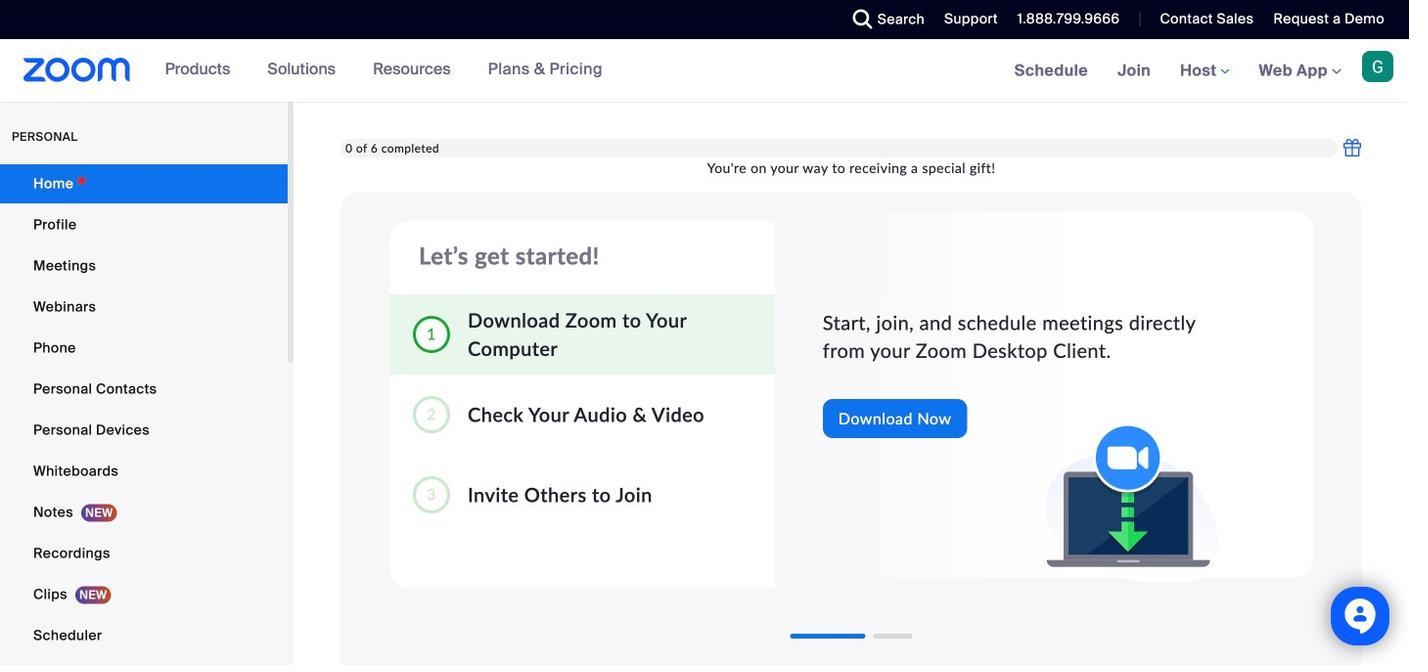 Task type: vqa. For each thing, say whether or not it's contained in the screenshot.
Edit user photo
no



Task type: describe. For each thing, give the bounding box(es) containing it.
zoom logo image
[[23, 58, 131, 82]]

product information navigation
[[150, 39, 617, 102]]



Task type: locate. For each thing, give the bounding box(es) containing it.
personal menu menu
[[0, 164, 288, 665]]

banner
[[0, 39, 1409, 103]]

profile picture image
[[1362, 51, 1393, 82]]

meetings navigation
[[1000, 39, 1409, 103]]



